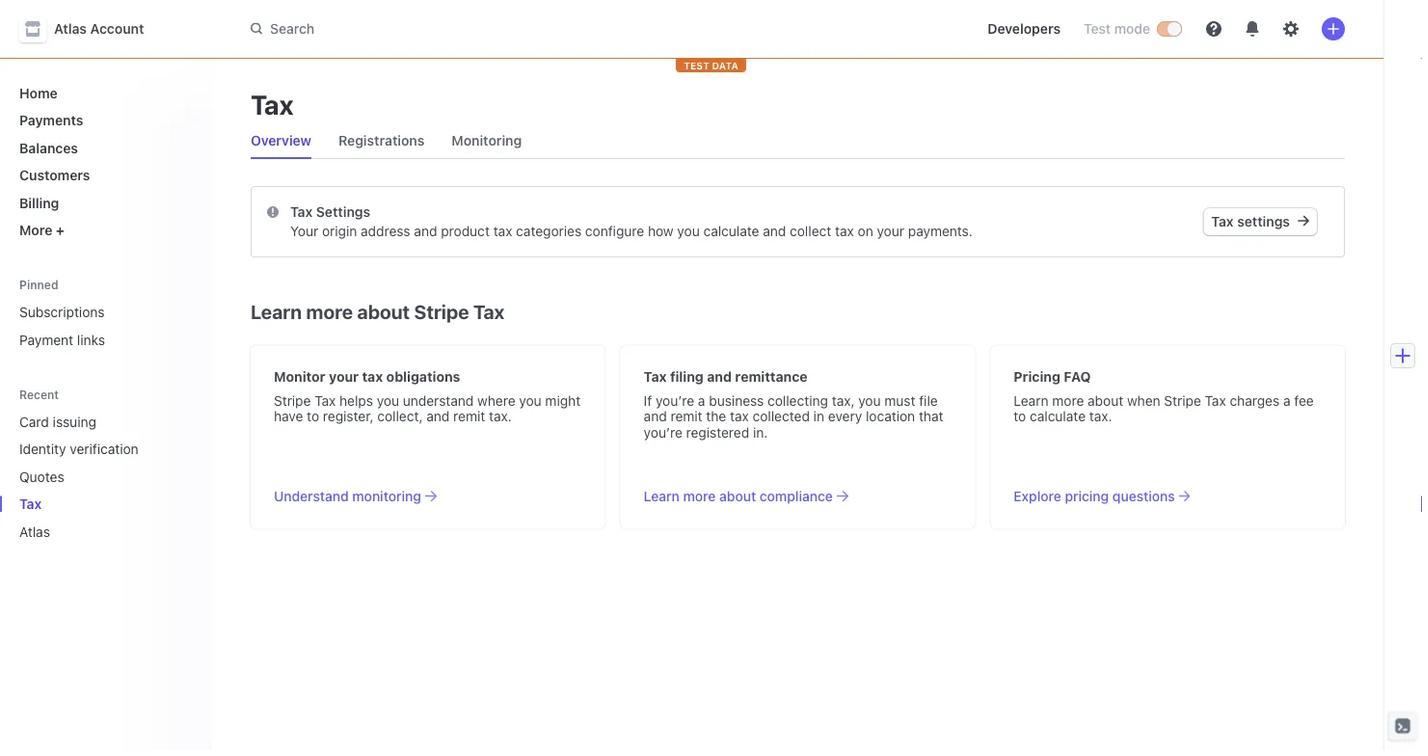 Task type: locate. For each thing, give the bounding box(es) containing it.
a left the fee
[[1284, 393, 1291, 409]]

0 horizontal spatial remit
[[454, 409, 485, 424]]

tax filing and remittance if you're a business collecting tax, you must file and remit the tax collected in every location that you're registered in.
[[644, 369, 944, 440]]

collected
[[753, 409, 810, 424]]

2 vertical spatial about
[[720, 488, 756, 504]]

about left compliance
[[720, 488, 756, 504]]

tax. left when
[[1090, 409, 1113, 424]]

2 vertical spatial more
[[683, 488, 716, 504]]

0 horizontal spatial calculate
[[704, 223, 760, 239]]

recent navigation links element
[[0, 386, 212, 547]]

2 horizontal spatial about
[[1088, 393, 1124, 409]]

+
[[56, 222, 65, 238]]

about up obligations at the left
[[357, 300, 410, 323]]

calculate for to
[[1030, 409, 1086, 424]]

1 vertical spatial your
[[329, 369, 359, 385]]

1 horizontal spatial a
[[1284, 393, 1291, 409]]

developers link
[[980, 14, 1069, 44]]

if
[[644, 393, 652, 409]]

about down 'faq'
[[1088, 393, 1124, 409]]

stripe down monitor on the left of the page
[[274, 393, 311, 409]]

1 horizontal spatial learn
[[644, 488, 680, 504]]

to inside pricing faq learn more about when stripe tax charges a fee to calculate tax.
[[1014, 409, 1027, 424]]

and right "collect," on the bottom left of the page
[[427, 409, 450, 424]]

2 a from the left
[[1284, 393, 1291, 409]]

tax
[[494, 223, 513, 239], [836, 223, 855, 239], [362, 369, 383, 385], [730, 409, 749, 424]]

a inside tax filing and remittance if you're a business collecting tax, you must file and remit the tax collected in every location that you're registered in.
[[698, 393, 706, 409]]

1 horizontal spatial stripe
[[414, 300, 469, 323]]

remit down obligations at the left
[[454, 409, 485, 424]]

atlas
[[54, 21, 87, 37], [19, 524, 50, 540]]

mode
[[1115, 21, 1151, 37]]

more inside pricing faq learn more about when stripe tax charges a fee to calculate tax.
[[1053, 393, 1085, 409]]

more
[[19, 222, 52, 238]]

tax up the your
[[290, 204, 313, 220]]

1 horizontal spatial about
[[720, 488, 756, 504]]

0 vertical spatial atlas
[[54, 21, 87, 37]]

0 vertical spatial calculate
[[704, 223, 760, 239]]

more down 'faq'
[[1053, 393, 1085, 409]]

test data
[[684, 60, 739, 71]]

calculate inside pricing faq learn more about when stripe tax charges a fee to calculate tax.
[[1030, 409, 1086, 424]]

pricing
[[1066, 488, 1110, 504]]

2 horizontal spatial stripe
[[1165, 393, 1202, 409]]

1 vertical spatial calculate
[[1030, 409, 1086, 424]]

and
[[414, 223, 437, 239], [763, 223, 787, 239], [707, 369, 732, 385], [427, 409, 450, 424], [644, 409, 667, 424]]

0 horizontal spatial stripe
[[274, 393, 311, 409]]

categories
[[516, 223, 582, 239]]

1 vertical spatial more
[[1053, 393, 1085, 409]]

tax left settings
[[1212, 214, 1234, 230]]

explore
[[1014, 488, 1062, 504]]

you right how
[[678, 223, 700, 239]]

2 tax. from the left
[[1090, 409, 1113, 424]]

0 horizontal spatial more
[[306, 300, 353, 323]]

calculate
[[704, 223, 760, 239], [1030, 409, 1086, 424]]

a
[[698, 393, 706, 409], [1284, 393, 1291, 409]]

remit
[[454, 409, 485, 424], [671, 409, 703, 424]]

payment links
[[19, 332, 105, 348]]

and left collect
[[763, 223, 787, 239]]

subscriptions link
[[12, 297, 197, 328]]

configure
[[585, 223, 645, 239]]

card issuing
[[19, 414, 96, 430]]

payment
[[19, 332, 73, 348]]

calculate inside "tax settings your origin address and product tax categories configure how you calculate and collect tax on your payments."
[[704, 223, 760, 239]]

to inside monitor your tax obligations stripe tax helps you understand where you might have to register, collect, and remit tax.
[[307, 409, 319, 424]]

tax. right understand
[[489, 409, 512, 424]]

tax
[[251, 88, 294, 120], [290, 204, 313, 220], [1212, 214, 1234, 230], [474, 300, 505, 323], [644, 369, 667, 385], [315, 393, 336, 409], [1205, 393, 1227, 409], [19, 496, 42, 512]]

tax inside monitor your tax obligations stripe tax helps you understand where you might have to register, collect, and remit tax.
[[362, 369, 383, 385]]

tax settings
[[1212, 214, 1291, 230]]

0 horizontal spatial learn
[[251, 300, 302, 323]]

verification
[[70, 441, 139, 457]]

registrations
[[339, 133, 425, 149]]

tax. inside monitor your tax obligations stripe tax helps you understand where you might have to register, collect, and remit tax.
[[489, 409, 512, 424]]

card issuing link
[[12, 406, 170, 437]]

learn
[[251, 300, 302, 323], [1014, 393, 1049, 409], [644, 488, 680, 504]]

atlas down the quotes
[[19, 524, 50, 540]]

atlas account button
[[19, 15, 163, 42]]

0 horizontal spatial your
[[329, 369, 359, 385]]

explore pricing questions link
[[1014, 487, 1191, 506]]

more down the registered
[[683, 488, 716, 504]]

you right tax,
[[859, 393, 881, 409]]

pinned navigation links element
[[12, 277, 197, 355]]

you
[[678, 223, 700, 239], [377, 393, 399, 409], [519, 393, 542, 409], [859, 393, 881, 409]]

1 horizontal spatial more
[[683, 488, 716, 504]]

2 horizontal spatial more
[[1053, 393, 1085, 409]]

tax right the the
[[730, 409, 749, 424]]

0 vertical spatial your
[[877, 223, 905, 239]]

calculate down 'faq'
[[1030, 409, 1086, 424]]

1 vertical spatial about
[[1088, 393, 1124, 409]]

1 horizontal spatial calculate
[[1030, 409, 1086, 424]]

remit inside monitor your tax obligations stripe tax helps you understand where you might have to register, collect, and remit tax.
[[454, 409, 485, 424]]

monitoring
[[352, 488, 421, 504]]

identity verification
[[19, 441, 139, 457]]

to down pricing
[[1014, 409, 1027, 424]]

1 horizontal spatial remit
[[671, 409, 703, 424]]

tab list containing overview
[[243, 123, 1346, 159]]

stripe right when
[[1165, 393, 1202, 409]]

1 tax. from the left
[[489, 409, 512, 424]]

you're down if at left bottom
[[644, 424, 683, 440]]

stripe up obligations at the left
[[414, 300, 469, 323]]

every
[[828, 409, 863, 424]]

1 horizontal spatial atlas
[[54, 21, 87, 37]]

1 to from the left
[[307, 409, 319, 424]]

tax left helps at left
[[315, 393, 336, 409]]

tax up overview
[[251, 88, 294, 120]]

you right helps at left
[[377, 393, 399, 409]]

calculate right how
[[704, 223, 760, 239]]

0 vertical spatial about
[[357, 300, 410, 323]]

more up monitor on the left of the page
[[306, 300, 353, 323]]

to right have
[[307, 409, 319, 424]]

search
[[270, 20, 315, 36]]

identity verification link
[[12, 434, 170, 465]]

0 horizontal spatial about
[[357, 300, 410, 323]]

tax left charges
[[1205, 393, 1227, 409]]

when
[[1128, 393, 1161, 409]]

1 vertical spatial atlas
[[19, 524, 50, 540]]

must
[[885, 393, 916, 409]]

atlas left the "account"
[[54, 21, 87, 37]]

0 horizontal spatial to
[[307, 409, 319, 424]]

tax inside recent element
[[19, 496, 42, 512]]

2 vertical spatial learn
[[644, 488, 680, 504]]

learn more about stripe tax
[[251, 300, 505, 323]]

atlas inside button
[[54, 21, 87, 37]]

might
[[545, 393, 581, 409]]

you're down the filing in the left of the page
[[656, 393, 695, 409]]

tab list
[[243, 123, 1346, 159]]

1 vertical spatial learn
[[1014, 393, 1049, 409]]

identity
[[19, 441, 66, 457]]

tax down the quotes
[[19, 496, 42, 512]]

help image
[[1207, 21, 1222, 37]]

0 vertical spatial more
[[306, 300, 353, 323]]

tax up if at left bottom
[[644, 369, 667, 385]]

0 vertical spatial learn
[[251, 300, 302, 323]]

tax up helps at left
[[362, 369, 383, 385]]

settings image
[[1284, 21, 1299, 37]]

1 horizontal spatial tax.
[[1090, 409, 1113, 424]]

monitoring
[[452, 133, 522, 149]]

2 horizontal spatial learn
[[1014, 393, 1049, 409]]

1 remit from the left
[[454, 409, 485, 424]]

data
[[712, 60, 739, 71]]

your right on
[[877, 223, 905, 239]]

you're
[[656, 393, 695, 409], [644, 424, 683, 440]]

quotes
[[19, 469, 64, 485]]

faq
[[1064, 369, 1092, 385]]

your
[[877, 223, 905, 239], [329, 369, 359, 385]]

0 horizontal spatial a
[[698, 393, 706, 409]]

1 horizontal spatial to
[[1014, 409, 1027, 424]]

your up helps at left
[[329, 369, 359, 385]]

0 horizontal spatial tax.
[[489, 409, 512, 424]]

to
[[307, 409, 319, 424], [1014, 409, 1027, 424]]

your
[[290, 223, 319, 239]]

2 to from the left
[[1014, 409, 1027, 424]]

obligations
[[387, 369, 461, 385]]

pricing faq learn more about when stripe tax charges a fee to calculate tax.
[[1014, 369, 1315, 424]]

remit left the the
[[671, 409, 703, 424]]

explore pricing questions
[[1014, 488, 1176, 504]]

and left the the
[[644, 409, 667, 424]]

business
[[709, 393, 764, 409]]

1 horizontal spatial your
[[877, 223, 905, 239]]

you left might at left
[[519, 393, 542, 409]]

0 horizontal spatial atlas
[[19, 524, 50, 540]]

links
[[77, 332, 105, 348]]

atlas inside recent element
[[19, 524, 50, 540]]

a left the the
[[698, 393, 706, 409]]

test
[[684, 60, 710, 71]]

about
[[357, 300, 410, 323], [1088, 393, 1124, 409], [720, 488, 756, 504]]

2 remit from the left
[[671, 409, 703, 424]]

1 a from the left
[[698, 393, 706, 409]]

settings
[[1238, 214, 1291, 230]]

tax. inside pricing faq learn more about when stripe tax charges a fee to calculate tax.
[[1090, 409, 1113, 424]]



Task type: describe. For each thing, give the bounding box(es) containing it.
register,
[[323, 409, 374, 424]]

tax inside tax filing and remittance if you're a business collecting tax, you must file and remit the tax collected in every location that you're registered in.
[[730, 409, 749, 424]]

that
[[919, 409, 944, 424]]

collect
[[790, 223, 832, 239]]

tax settings button
[[1204, 208, 1318, 235]]

tax settings your origin address and product tax categories configure how you calculate and collect tax on your payments.
[[290, 204, 973, 239]]

payments link
[[12, 105, 197, 136]]

understand monitoring
[[274, 488, 421, 504]]

more +
[[19, 222, 65, 238]]

test
[[1084, 21, 1111, 37]]

product
[[441, 223, 490, 239]]

home link
[[12, 77, 197, 109]]

monitor your tax obligations stripe tax helps you understand where you might have to register, collect, and remit tax.
[[274, 369, 581, 424]]

collect,
[[377, 409, 423, 424]]

location
[[866, 409, 916, 424]]

balances link
[[12, 132, 197, 164]]

0 vertical spatial you're
[[656, 393, 695, 409]]

have
[[274, 409, 303, 424]]

pinned element
[[12, 297, 197, 355]]

tax,
[[832, 393, 855, 409]]

tax inside "tax settings your origin address and product tax categories configure how you calculate and collect tax on your payments."
[[290, 204, 313, 220]]

and left product
[[414, 223, 437, 239]]

billing link
[[12, 187, 197, 218]]

registered
[[686, 424, 750, 440]]

about for stripe
[[357, 300, 410, 323]]

customers
[[19, 167, 90, 183]]

understand
[[403, 393, 474, 409]]

in.
[[753, 424, 768, 440]]

monitor
[[274, 369, 326, 385]]

card
[[19, 414, 49, 430]]

remittance
[[735, 369, 808, 385]]

issuing
[[53, 414, 96, 430]]

recent
[[19, 388, 59, 401]]

quotes link
[[12, 461, 170, 492]]

1 vertical spatial you're
[[644, 424, 683, 440]]

learn inside pricing faq learn more about when stripe tax charges a fee to calculate tax.
[[1014, 393, 1049, 409]]

learn for learn more about stripe tax
[[251, 300, 302, 323]]

developers
[[988, 21, 1061, 37]]

Search text field
[[239, 11, 783, 47]]

you inside tax filing and remittance if you're a business collecting tax, you must file and remit the tax collected in every location that you're registered in.
[[859, 393, 881, 409]]

charges
[[1230, 393, 1280, 409]]

remit inside tax filing and remittance if you're a business collecting tax, you must file and remit the tax collected in every location that you're registered in.
[[671, 409, 703, 424]]

about inside pricing faq learn more about when stripe tax charges a fee to calculate tax.
[[1088, 393, 1124, 409]]

payment links link
[[12, 324, 197, 355]]

tax down product
[[474, 300, 505, 323]]

learn more about compliance
[[644, 488, 833, 504]]

and up the business
[[707, 369, 732, 385]]

tax left on
[[836, 223, 855, 239]]

tax inside tax filing and remittance if you're a business collecting tax, you must file and remit the tax collected in every location that you're registered in.
[[644, 369, 667, 385]]

and inside monitor your tax obligations stripe tax helps you understand where you might have to register, collect, and remit tax.
[[427, 409, 450, 424]]

about for compliance
[[720, 488, 756, 504]]

payments
[[19, 112, 83, 128]]

payments.
[[909, 223, 973, 239]]

helps
[[340, 393, 373, 409]]

in
[[814, 409, 825, 424]]

overview
[[251, 133, 312, 149]]

more for learn more about compliance
[[683, 488, 716, 504]]

file
[[920, 393, 938, 409]]

test mode
[[1084, 21, 1151, 37]]

calculate for you
[[704, 223, 760, 239]]

balances
[[19, 140, 78, 156]]

billing
[[19, 195, 59, 211]]

stripe inside monitor your tax obligations stripe tax helps you understand where you might have to register, collect, and remit tax.
[[274, 393, 311, 409]]

compliance
[[760, 488, 833, 504]]

stripe inside pricing faq learn more about when stripe tax charges a fee to calculate tax.
[[1165, 393, 1202, 409]]

atlas link
[[12, 516, 170, 547]]

pinned
[[19, 278, 58, 292]]

core navigation links element
[[12, 77, 197, 246]]

questions
[[1113, 488, 1176, 504]]

the
[[707, 409, 727, 424]]

atlas for atlas
[[19, 524, 50, 540]]

tax inside monitor your tax obligations stripe tax helps you understand where you might have to register, collect, and remit tax.
[[315, 393, 336, 409]]

tax inside button
[[1212, 214, 1234, 230]]

tax right product
[[494, 223, 513, 239]]

Search search field
[[239, 11, 783, 47]]

understand
[[274, 488, 349, 504]]

atlas account
[[54, 21, 144, 37]]

tax inside pricing faq learn more about when stripe tax charges a fee to calculate tax.
[[1205, 393, 1227, 409]]

tax link
[[12, 489, 170, 520]]

origin
[[322, 223, 357, 239]]

you inside "tax settings your origin address and product tax categories configure how you calculate and collect tax on your payments."
[[678, 223, 700, 239]]

monitoring link
[[444, 127, 530, 154]]

on
[[858, 223, 874, 239]]

registrations link
[[331, 127, 433, 154]]

a inside pricing faq learn more about when stripe tax charges a fee to calculate tax.
[[1284, 393, 1291, 409]]

where
[[478, 393, 516, 409]]

pricing
[[1014, 369, 1061, 385]]

fee
[[1295, 393, 1315, 409]]

customers link
[[12, 160, 197, 191]]

collecting
[[768, 393, 829, 409]]

home
[[19, 85, 58, 101]]

learn for learn more about compliance
[[644, 488, 680, 504]]

learn more about compliance link
[[644, 487, 849, 506]]

how
[[648, 223, 674, 239]]

subscriptions
[[19, 304, 105, 320]]

account
[[90, 21, 144, 37]]

address
[[361, 223, 411, 239]]

understand monitoring link
[[274, 487, 437, 506]]

your inside monitor your tax obligations stripe tax helps you understand where you might have to register, collect, and remit tax.
[[329, 369, 359, 385]]

overview link
[[243, 127, 319, 154]]

atlas for atlas account
[[54, 21, 87, 37]]

your inside "tax settings your origin address and product tax categories configure how you calculate and collect tax on your payments."
[[877, 223, 905, 239]]

recent element
[[0, 406, 212, 547]]

more for learn more about stripe tax
[[306, 300, 353, 323]]

settings
[[316, 204, 371, 220]]



Task type: vqa. For each thing, say whether or not it's contained in the screenshot.
Atlas
yes



